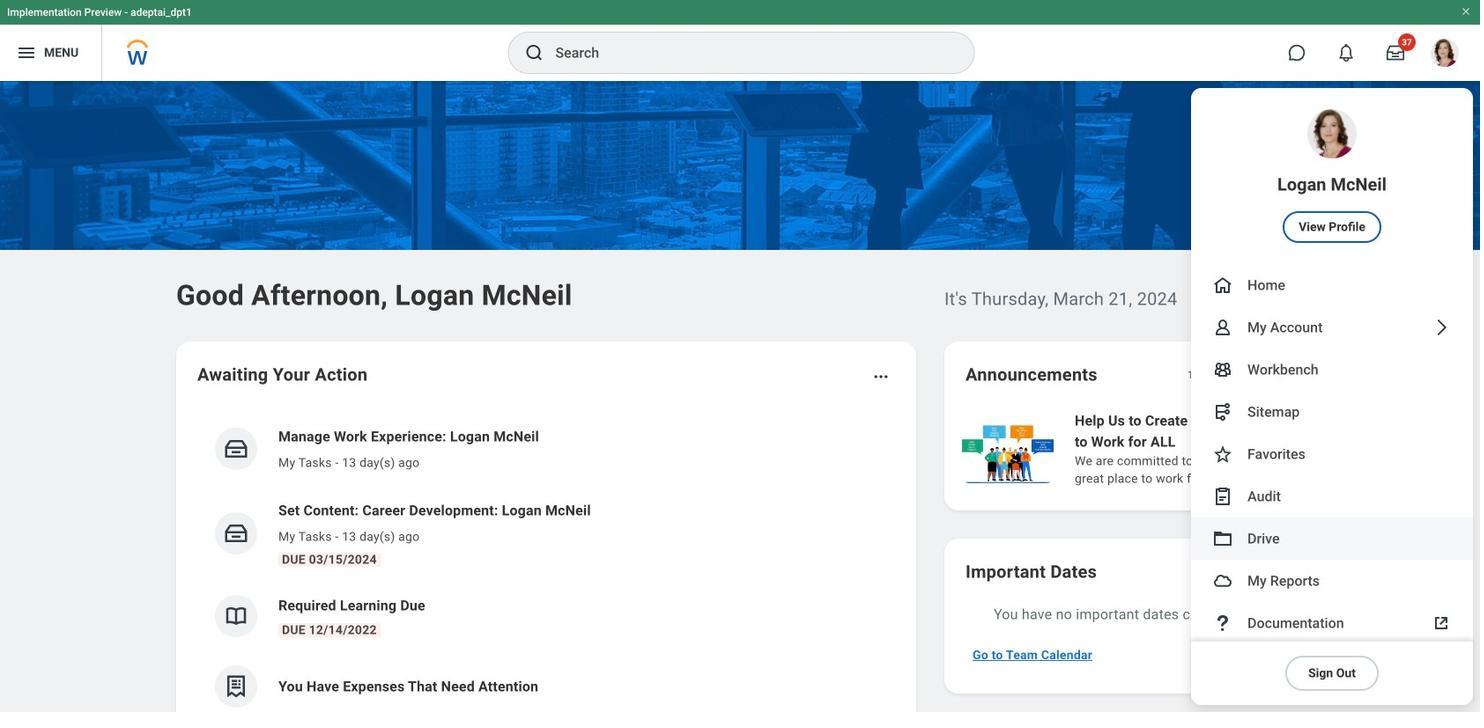 Task type: vqa. For each thing, say whether or not it's contained in the screenshot.
bottom Survey
no



Task type: locate. For each thing, give the bounding box(es) containing it.
main content
[[0, 81, 1481, 713]]

question image
[[1213, 613, 1234, 635]]

related actions image
[[872, 368, 890, 386]]

status
[[1188, 368, 1216, 382]]

inbox image
[[223, 521, 249, 547]]

0 horizontal spatial list
[[197, 412, 895, 713]]

avatar image
[[1213, 571, 1234, 592]]

ext link image
[[1431, 613, 1452, 635]]

10 menu item from the top
[[1192, 603, 1474, 645]]

notifications large image
[[1338, 44, 1355, 62]]

7 menu item from the top
[[1192, 476, 1474, 518]]

chevron left small image
[[1229, 367, 1246, 384]]

menu item
[[1192, 88, 1474, 264], [1192, 264, 1474, 307], [1192, 307, 1474, 349], [1192, 349, 1474, 391], [1192, 391, 1474, 434], [1192, 434, 1474, 476], [1192, 476, 1474, 518], [1192, 518, 1474, 561], [1192, 561, 1474, 603], [1192, 603, 1474, 645]]

menu
[[1192, 88, 1474, 706]]

list
[[959, 409, 1481, 490], [197, 412, 895, 713]]

6 menu item from the top
[[1192, 434, 1474, 476]]

banner
[[0, 0, 1481, 706]]

4 menu item from the top
[[1192, 349, 1474, 391]]

search image
[[524, 42, 545, 63]]

endpoints image
[[1213, 402, 1234, 423]]

contact card matrix manager image
[[1213, 360, 1234, 381]]



Task type: describe. For each thing, give the bounding box(es) containing it.
1 menu item from the top
[[1192, 88, 1474, 264]]

chevron right image
[[1431, 317, 1452, 338]]

1 horizontal spatial list
[[959, 409, 1481, 490]]

paste image
[[1213, 486, 1234, 508]]

dashboard expenses image
[[223, 674, 249, 701]]

star image
[[1213, 444, 1234, 465]]

logan mcneil image
[[1431, 39, 1459, 67]]

folder open image
[[1213, 529, 1234, 550]]

close environment banner image
[[1461, 6, 1472, 17]]

justify image
[[16, 42, 37, 63]]

9 menu item from the top
[[1192, 561, 1474, 603]]

3 menu item from the top
[[1192, 307, 1474, 349]]

8 menu item from the top
[[1192, 518, 1474, 561]]

inbox image
[[223, 436, 249, 463]]

book open image
[[223, 604, 249, 630]]

5 menu item from the top
[[1192, 391, 1474, 434]]

Search Workday  search field
[[556, 33, 938, 72]]

inbox large image
[[1387, 44, 1405, 62]]

chevron right small image
[[1260, 367, 1278, 384]]

home image
[[1213, 275, 1234, 296]]

2 menu item from the top
[[1192, 264, 1474, 307]]



